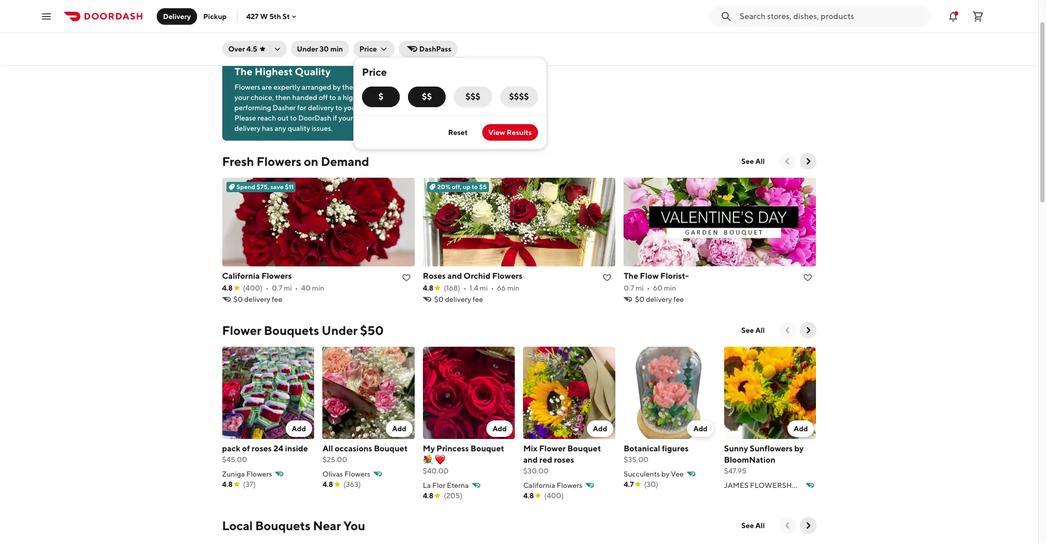 Task type: vqa. For each thing, say whether or not it's contained in the screenshot.


Task type: locate. For each thing, give the bounding box(es) containing it.
min
[[330, 45, 343, 53], [312, 284, 324, 293], [508, 284, 520, 293], [664, 284, 676, 293]]

price
[[360, 45, 377, 53], [362, 66, 387, 78]]

bouquets for flower
[[264, 324, 319, 338]]

1 $​0 delivery fee from the left
[[234, 296, 282, 304]]

delivery
[[308, 104, 334, 112], [235, 124, 261, 133], [244, 296, 270, 304], [445, 296, 471, 304], [646, 296, 672, 304]]

of up $ at the left top of page
[[375, 83, 382, 91]]

see all link for demand
[[736, 153, 771, 170]]

3 $​0 delivery fee from the left
[[635, 296, 684, 304]]

3 fee from the left
[[674, 296, 684, 304]]

1 horizontal spatial california
[[524, 482, 555, 490]]

my princess bouquet 💐 ❤️ $40.00
[[423, 444, 504, 476]]

your right if
[[339, 114, 353, 122]]

💐
[[423, 456, 433, 465]]

under left 30
[[297, 45, 318, 53]]

door.
[[360, 104, 376, 112]]

roses right red
[[554, 456, 574, 465]]

1 vertical spatial see all
[[742, 327, 765, 335]]

flowers up choice,
[[235, 83, 260, 91]]

1 previous button of carousel image from the top
[[783, 156, 793, 167]]

min right 40
[[312, 284, 324, 293]]

flowers up the • 0.7 mi • 40 min
[[262, 271, 292, 281]]

red
[[540, 456, 553, 465]]

2 add from the left
[[392, 425, 407, 433]]

$ button
[[362, 87, 400, 107]]

0 horizontal spatial under
[[297, 45, 318, 53]]

california flowers down $30.00
[[524, 482, 583, 490]]

1 horizontal spatial $​0 delivery fee
[[434, 296, 483, 304]]

add for sunny sunflowers by bloomnation
[[794, 425, 808, 433]]

0.7 left 60
[[624, 284, 635, 293]]

inside
[[285, 444, 308, 454]]

bouquet inside mix flower bouquet and red roses $30.00
[[568, 444, 601, 454]]

(168)
[[444, 284, 460, 293]]

reset
[[448, 129, 468, 137]]

0 vertical spatial flower
[[222, 324, 262, 338]]

flowers are expertly arranged by the florist of your choice, then handed off to a high performing dasher for delivery to your door. please reach out to doordash if your flower delivery has any quality issues.
[[235, 83, 382, 133]]

1 see all from the top
[[742, 157, 765, 166]]

30
[[320, 45, 329, 53]]

florist-
[[661, 271, 689, 281]]

1 vertical spatial see all link
[[736, 323, 771, 339]]

quality
[[295, 66, 331, 77]]

view results button
[[482, 124, 538, 141]]

bouquets down the • 0.7 mi • 40 min
[[264, 324, 319, 338]]

2 horizontal spatial $​0 delivery fee
[[635, 296, 684, 304]]

1 see all link from the top
[[736, 153, 771, 170]]

0 horizontal spatial $​0 delivery fee
[[234, 296, 282, 304]]

st
[[283, 12, 290, 20]]

fee down florist-
[[674, 296, 684, 304]]

flowers inside flowers are expertly arranged by the florist of your choice, then handed off to a high performing dasher for delivery to your door. please reach out to doordash if your flower delivery has any quality issues.
[[235, 83, 260, 91]]

$​0 delivery fee down 60
[[635, 296, 684, 304]]

0 horizontal spatial the
[[235, 66, 253, 77]]

roses left the 24
[[252, 444, 272, 454]]

to down a
[[336, 104, 342, 112]]

see for fresh flowers on demand
[[742, 157, 754, 166]]

the highest quality
[[235, 66, 331, 77]]

$75,
[[257, 183, 269, 191]]

2 horizontal spatial by
[[795, 444, 804, 454]]

of right pack
[[242, 444, 250, 454]]

0 vertical spatial california flowers
[[222, 271, 292, 281]]

delivery down the (168)
[[445, 296, 471, 304]]

fee for and
[[473, 296, 483, 304]]

5 • from the left
[[647, 284, 650, 293]]

2 0.7 from the left
[[624, 284, 635, 293]]

0 vertical spatial previous button of carousel image
[[783, 156, 793, 167]]

0 horizontal spatial california flowers
[[222, 271, 292, 281]]

0 horizontal spatial roses
[[252, 444, 272, 454]]

4.8 for pack of roses 24 inside
[[222, 481, 233, 489]]

next button of carousel image
[[803, 156, 814, 167], [803, 326, 814, 336], [803, 521, 814, 531]]

1 mi from the left
[[284, 284, 292, 293]]

1 horizontal spatial 0.7
[[624, 284, 635, 293]]

2 vertical spatial see all link
[[736, 518, 771, 534]]

flower
[[355, 114, 375, 122]]

delivery button
[[157, 8, 197, 25]]

1 see from the top
[[742, 157, 754, 166]]

2 mi from the left
[[480, 284, 488, 293]]

0 horizontal spatial flower
[[222, 324, 262, 338]]

james
[[724, 482, 749, 490]]

delivery down please
[[235, 124, 261, 133]]

0 horizontal spatial bouquet
[[374, 444, 408, 454]]

bouquets left near
[[255, 519, 311, 533]]

by
[[333, 83, 341, 91], [795, 444, 804, 454], [662, 470, 670, 479]]

0 horizontal spatial (400)
[[243, 284, 263, 293]]

up
[[463, 183, 471, 191]]

see all link for $50
[[736, 323, 771, 339]]

3 bouquet from the left
[[568, 444, 601, 454]]

bouquet
[[374, 444, 408, 454], [471, 444, 504, 454], [568, 444, 601, 454]]

2 vertical spatial next button of carousel image
[[803, 521, 814, 531]]

2 vertical spatial see all
[[742, 522, 765, 530]]

under left $50
[[322, 324, 358, 338]]

previous button of carousel image for fresh flowers on demand
[[783, 156, 793, 167]]

and
[[448, 271, 462, 281], [524, 456, 538, 465]]

of inside pack of roses 24 inside $45.00
[[242, 444, 250, 454]]

1 fee from the left
[[272, 296, 282, 304]]

1 vertical spatial by
[[795, 444, 804, 454]]

all for you
[[756, 522, 765, 530]]

notification bell image
[[948, 10, 960, 22]]

bouquet for mix flower bouquet and red roses
[[568, 444, 601, 454]]

roses
[[423, 271, 446, 281]]

fee down the • 0.7 mi • 40 min
[[272, 296, 282, 304]]

1 horizontal spatial bouquet
[[471, 444, 504, 454]]

botanical figures $35.00
[[624, 444, 689, 464]]

2 see from the top
[[742, 327, 754, 335]]

2 vertical spatial see
[[742, 522, 754, 530]]

0 vertical spatial bouquets
[[264, 324, 319, 338]]

1 horizontal spatial and
[[524, 456, 538, 465]]

sunflowers
[[750, 444, 793, 454]]

3 see all from the top
[[742, 522, 765, 530]]

0 horizontal spatial mi
[[284, 284, 292, 293]]

4 • from the left
[[491, 284, 494, 293]]

mi
[[284, 284, 292, 293], [480, 284, 488, 293], [636, 284, 644, 293]]

1 vertical spatial under
[[322, 324, 358, 338]]

2 horizontal spatial bouquet
[[568, 444, 601, 454]]

$​0 delivery fee
[[234, 296, 282, 304], [434, 296, 483, 304], [635, 296, 684, 304]]

the for the flow florist- 0.7 mi • 60 min
[[624, 271, 639, 281]]

3 next button of carousel image from the top
[[803, 521, 814, 531]]

2 see all from the top
[[742, 327, 765, 335]]

1 horizontal spatial roses
[[554, 456, 574, 465]]

•
[[266, 284, 269, 293], [295, 284, 298, 293], [464, 284, 467, 293], [491, 284, 494, 293], [647, 284, 650, 293]]

2 bouquet from the left
[[471, 444, 504, 454]]

view results
[[489, 129, 532, 137]]

flowers up 66
[[492, 271, 523, 281]]

your down high
[[344, 104, 358, 112]]

1 vertical spatial your
[[344, 104, 358, 112]]

next button of carousel image for $50
[[803, 326, 814, 336]]

2 $​0 delivery fee from the left
[[434, 296, 483, 304]]

you
[[344, 519, 365, 533]]

$​0 for roses
[[434, 296, 444, 304]]

princess
[[437, 444, 469, 454]]

delivery down the • 0.7 mi • 40 min
[[244, 296, 270, 304]]

1 vertical spatial of
[[242, 444, 250, 454]]

bouquet for all occasions bouquet
[[374, 444, 408, 454]]

1 $​0 from the left
[[234, 296, 243, 304]]

1 vertical spatial next button of carousel image
[[803, 326, 814, 336]]

the left 'flow'
[[624, 271, 639, 281]]

2 horizontal spatial mi
[[636, 284, 644, 293]]

0 vertical spatial california
[[222, 271, 260, 281]]

1 horizontal spatial the
[[624, 271, 639, 281]]

(400)
[[243, 284, 263, 293], [544, 492, 564, 500]]

california flowers up the • 0.7 mi • 40 min
[[222, 271, 292, 281]]

• inside the flow florist- 0.7 mi • 60 min
[[647, 284, 650, 293]]

min right 30
[[330, 45, 343, 53]]

1 vertical spatial bouquets
[[255, 519, 311, 533]]

1 vertical spatial previous button of carousel image
[[783, 326, 793, 336]]

1 horizontal spatial $​0
[[434, 296, 444, 304]]

0 vertical spatial price
[[360, 45, 377, 53]]

by right sunflowers at right
[[795, 444, 804, 454]]

choice,
[[251, 93, 274, 102]]

60
[[653, 284, 663, 293]]

botanical
[[624, 444, 661, 454]]

1 horizontal spatial mi
[[480, 284, 488, 293]]

bouquets
[[264, 324, 319, 338], [255, 519, 311, 533]]

flowershop
[[750, 482, 803, 490]]

mi left 40
[[284, 284, 292, 293]]

0 vertical spatial see
[[742, 157, 754, 166]]

and down mix
[[524, 456, 538, 465]]

1 vertical spatial price
[[362, 66, 387, 78]]

mi for and
[[480, 284, 488, 293]]

local
[[222, 519, 253, 533]]

$$$$
[[509, 92, 529, 102]]

2 next button of carousel image from the top
[[803, 326, 814, 336]]

0 horizontal spatial fee
[[272, 296, 282, 304]]

5th
[[269, 12, 281, 20]]

see for flower bouquets under $50
[[742, 327, 754, 335]]

roses inside mix flower bouquet and red roses $30.00
[[554, 456, 574, 465]]

1 • from the left
[[266, 284, 269, 293]]

over 4.5 button
[[222, 41, 287, 57]]

• 1.4 mi • 66 min
[[464, 284, 520, 293]]

1 horizontal spatial (400)
[[544, 492, 564, 500]]

0 horizontal spatial 0.7
[[272, 284, 283, 293]]

mi right 1.4
[[480, 284, 488, 293]]

1 vertical spatial california flowers
[[524, 482, 583, 490]]

see all link for you
[[736, 518, 771, 534]]

flor
[[433, 482, 446, 490]]

0 vertical spatial the
[[235, 66, 253, 77]]

0.7 left 40
[[272, 284, 283, 293]]

bouquet inside my princess bouquet 💐 ❤️ $40.00
[[471, 444, 504, 454]]

see all for flower bouquets under $50
[[742, 327, 765, 335]]

1 vertical spatial see
[[742, 327, 754, 335]]

bouquets inside flower bouquets under $50 link
[[264, 324, 319, 338]]

the inside the flow florist- 0.7 mi • 60 min
[[624, 271, 639, 281]]

1.4
[[470, 284, 479, 293]]

427 w 5th st button
[[246, 12, 298, 20]]

2 $​0 from the left
[[434, 296, 444, 304]]

2 see all link from the top
[[736, 323, 771, 339]]

quality
[[288, 124, 310, 133]]

1 vertical spatial roses
[[554, 456, 574, 465]]

la flor eterna
[[423, 482, 469, 490]]

fee down 1.4
[[473, 296, 483, 304]]

1 next button of carousel image from the top
[[803, 156, 814, 167]]

2 horizontal spatial $​0
[[635, 296, 645, 304]]

bouquet inside all occasions bouquet $25.00
[[374, 444, 408, 454]]

min right 60
[[664, 284, 676, 293]]

see for local bouquets near you
[[742, 522, 754, 530]]

3 add from the left
[[493, 425, 507, 433]]

add
[[292, 425, 306, 433], [392, 425, 407, 433], [493, 425, 507, 433], [593, 425, 607, 433], [694, 425, 708, 433], [794, 425, 808, 433]]

next button of carousel image for you
[[803, 521, 814, 531]]

0 vertical spatial under
[[297, 45, 318, 53]]

4 add from the left
[[593, 425, 607, 433]]

your up performing at the left
[[235, 93, 249, 102]]

$​0 delivery fee down the (168)
[[434, 296, 483, 304]]

flowers up (363)
[[345, 470, 370, 479]]

0 vertical spatial see all
[[742, 157, 765, 166]]

4.8 for mix flower bouquet and red roses
[[524, 492, 534, 500]]

4.8
[[222, 284, 233, 293], [423, 284, 434, 293], [222, 481, 233, 489], [323, 481, 333, 489], [423, 492, 434, 500], [524, 492, 534, 500]]

mi down 'flow'
[[636, 284, 644, 293]]

by inside flowers are expertly arranged by the florist of your choice, then handed off to a high performing dasher for delivery to your door. please reach out to doordash if your flower delivery has any quality issues.
[[333, 83, 341, 91]]

delivery for the flow florist-
[[646, 296, 672, 304]]

your
[[235, 93, 249, 102], [344, 104, 358, 112], [339, 114, 353, 122]]

flowers up (37)
[[246, 470, 272, 479]]

bouquets inside local bouquets near you link
[[255, 519, 311, 533]]

0 vertical spatial (400)
[[243, 284, 263, 293]]

1 horizontal spatial by
[[662, 470, 670, 479]]

1 horizontal spatial flower
[[539, 444, 566, 454]]

zuniga
[[222, 470, 245, 479]]

1 add from the left
[[292, 425, 306, 433]]

0 vertical spatial by
[[333, 83, 341, 91]]

3 see from the top
[[742, 522, 754, 530]]

$​0 delivery fee down the • 0.7 mi • 40 min
[[234, 296, 282, 304]]

(400) down $30.00
[[544, 492, 564, 500]]

dashpass
[[419, 45, 452, 53]]

vee
[[671, 470, 684, 479]]

add for pack of roses 24 inside
[[292, 425, 306, 433]]

the for the highest quality
[[235, 66, 253, 77]]

fee
[[272, 296, 282, 304], [473, 296, 483, 304], [674, 296, 684, 304]]

2 fee from the left
[[473, 296, 483, 304]]

5 add from the left
[[694, 425, 708, 433]]

1 horizontal spatial of
[[375, 83, 382, 91]]

0 horizontal spatial of
[[242, 444, 250, 454]]

(400) left the • 0.7 mi • 40 min
[[243, 284, 263, 293]]

0 vertical spatial of
[[375, 83, 382, 91]]

66
[[497, 284, 506, 293]]

(205)
[[444, 492, 463, 500]]

3 see all link from the top
[[736, 518, 771, 534]]

0 vertical spatial next button of carousel image
[[803, 156, 814, 167]]

1 0.7 from the left
[[272, 284, 283, 293]]

to left a
[[329, 93, 336, 102]]

orchid
[[464, 271, 491, 281]]

of
[[375, 83, 382, 91], [242, 444, 250, 454]]

2 previous button of carousel image from the top
[[783, 326, 793, 336]]

on
[[304, 154, 318, 169]]

427
[[246, 12, 259, 20]]

mix
[[524, 444, 538, 454]]

pack of roses 24 inside $45.00
[[222, 444, 308, 464]]

reach
[[258, 114, 276, 122]]

delivery down 60
[[646, 296, 672, 304]]

previous button of carousel image
[[783, 156, 793, 167], [783, 326, 793, 336]]

by up a
[[333, 83, 341, 91]]

expertly
[[274, 83, 301, 91]]

high
[[343, 93, 357, 102]]

1 vertical spatial flower
[[539, 444, 566, 454]]

add for botanical figures
[[694, 425, 708, 433]]

0 vertical spatial and
[[448, 271, 462, 281]]

and up the (168)
[[448, 271, 462, 281]]

any
[[275, 124, 286, 133]]

under inside button
[[297, 45, 318, 53]]

$​0 delivery fee for and
[[434, 296, 483, 304]]

all inside all occasions bouquet $25.00
[[323, 444, 333, 454]]

near
[[313, 519, 341, 533]]

0 vertical spatial see all link
[[736, 153, 771, 170]]

3 mi from the left
[[636, 284, 644, 293]]

the flow florist- 0.7 mi • 60 min
[[624, 271, 689, 293]]

price button
[[353, 41, 395, 57]]

4.7
[[624, 481, 634, 489]]

2 horizontal spatial fee
[[674, 296, 684, 304]]

the down over 4.5
[[235, 66, 253, 77]]

min right 66
[[508, 284, 520, 293]]

min inside the flow florist- 0.7 mi • 60 min
[[664, 284, 676, 293]]

price inside button
[[360, 45, 377, 53]]

1 vertical spatial the
[[624, 271, 639, 281]]

1 horizontal spatial fee
[[473, 296, 483, 304]]

6 add from the left
[[794, 425, 808, 433]]

delivery down off
[[308, 104, 334, 112]]

0 horizontal spatial $​0
[[234, 296, 243, 304]]

0 horizontal spatial by
[[333, 83, 341, 91]]

2 vertical spatial by
[[662, 470, 670, 479]]

by inside 'sunny sunflowers by bloomnation $47.95'
[[795, 444, 804, 454]]

a
[[338, 93, 341, 102]]

1 vertical spatial and
[[524, 456, 538, 465]]

0 vertical spatial roses
[[252, 444, 272, 454]]

all for demand
[[756, 157, 765, 166]]

min inside button
[[330, 45, 343, 53]]

la
[[423, 482, 431, 490]]

by left vee
[[662, 470, 670, 479]]

1 bouquet from the left
[[374, 444, 408, 454]]

delivery
[[163, 12, 191, 20]]



Task type: describe. For each thing, give the bounding box(es) containing it.
1 vertical spatial (400)
[[544, 492, 564, 500]]

of inside flowers are expertly arranged by the florist of your choice, then handed off to a high performing dasher for delivery to your door. please reach out to doordash if your flower delivery has any quality issues.
[[375, 83, 382, 91]]

• 0.7 mi • 40 min
[[266, 284, 324, 293]]

❤️
[[435, 456, 445, 465]]

all occasions bouquet $25.00
[[323, 444, 408, 464]]

then
[[276, 93, 291, 102]]

$45.00
[[222, 456, 247, 464]]

(37)
[[243, 481, 256, 489]]

next button of carousel image for demand
[[803, 156, 814, 167]]

has
[[262, 124, 273, 133]]

roses and orchid flowers
[[423, 271, 523, 281]]

olivas
[[323, 470, 343, 479]]

out
[[278, 114, 289, 122]]

previous button of carousel image
[[783, 521, 793, 531]]

under 30 min button
[[291, 41, 349, 57]]

dashpass button
[[399, 41, 458, 57]]

succulents
[[624, 470, 660, 479]]

flow
[[640, 271, 659, 281]]

3 $​0 from the left
[[635, 296, 645, 304]]

results
[[507, 129, 532, 137]]

over 4.5
[[228, 45, 257, 53]]

see all for fresh flowers on demand
[[742, 157, 765, 166]]

$47.95
[[724, 467, 747, 476]]

$25.00
[[323, 456, 347, 464]]

performing
[[235, 104, 271, 112]]

pickup button
[[197, 8, 233, 25]]

local bouquets near you
[[222, 519, 365, 533]]

2 • from the left
[[295, 284, 298, 293]]

Store search: begin typing to search for stores available on DoorDash text field
[[740, 11, 925, 22]]

doordash
[[298, 114, 332, 122]]

$$$ button
[[454, 87, 492, 107]]

20%
[[438, 183, 451, 191]]

figures
[[662, 444, 689, 454]]

$$$$ button
[[500, 87, 538, 107]]

bouquet for my princess bouquet 💐 ❤️
[[471, 444, 504, 454]]

the
[[342, 83, 353, 91]]

pack
[[222, 444, 241, 454]]

flowers down mix flower bouquet and red roses $30.00 at the bottom right of page
[[557, 482, 583, 490]]

view
[[489, 129, 505, 137]]

save
[[271, 183, 284, 191]]

see all for local bouquets near you
[[742, 522, 765, 530]]

0 horizontal spatial and
[[448, 271, 462, 281]]

2 vertical spatial your
[[339, 114, 353, 122]]

$11
[[285, 183, 294, 191]]

local bouquets near you link
[[222, 518, 365, 534]]

bouquets for local
[[255, 519, 311, 533]]

mi for flowers
[[284, 284, 292, 293]]

delivery for roses and orchid flowers
[[445, 296, 471, 304]]

roses inside pack of roses 24 inside $45.00
[[252, 444, 272, 454]]

1 vertical spatial california
[[524, 482, 555, 490]]

flowers up save
[[257, 154, 302, 169]]

$$
[[422, 92, 432, 102]]

delivery for california flowers
[[244, 296, 270, 304]]

4.8 for all occasions bouquet
[[323, 481, 333, 489]]

$$$
[[466, 92, 481, 102]]

fee for flowers
[[272, 296, 282, 304]]

all for $50
[[756, 327, 765, 335]]

open menu image
[[40, 10, 53, 22]]

$30.00
[[524, 467, 549, 476]]

succulents by vee
[[624, 470, 684, 479]]

handed
[[292, 93, 317, 102]]

to right out
[[290, 114, 297, 122]]

(30)
[[644, 481, 659, 489]]

flower inside mix flower bouquet and red roses $30.00
[[539, 444, 566, 454]]

0 items, open order cart image
[[972, 10, 985, 22]]

427 w 5th st
[[246, 12, 290, 20]]

sunny sunflowers by bloomnation $47.95
[[724, 444, 804, 476]]

zuniga flowers
[[222, 470, 272, 479]]

please
[[235, 114, 256, 122]]

0 horizontal spatial california
[[222, 271, 260, 281]]

dasher
[[273, 104, 296, 112]]

$35.00
[[624, 456, 649, 464]]

mix flower bouquet and red roses $30.00
[[524, 444, 601, 476]]

are
[[262, 83, 272, 91]]

occasions
[[335, 444, 372, 454]]

florist
[[355, 83, 374, 91]]

3 • from the left
[[464, 284, 467, 293]]

flower bouquets under $50 link
[[222, 323, 384, 339]]

(363)
[[344, 481, 361, 489]]

and inside mix flower bouquet and red roses $30.00
[[524, 456, 538, 465]]

if
[[333, 114, 337, 122]]

bloomnation
[[724, 456, 776, 465]]

arranged
[[302, 83, 331, 91]]

0.7 inside the flow florist- 0.7 mi • 60 min
[[624, 284, 635, 293]]

flower bouquets under $50
[[222, 324, 384, 338]]

previous button of carousel image for flower bouquets under $50
[[783, 326, 793, 336]]

fresh flowers on demand link
[[222, 153, 369, 170]]

issues.
[[312, 124, 333, 133]]

add for all occasions bouquet
[[392, 425, 407, 433]]

for
[[297, 104, 307, 112]]

24
[[274, 444, 283, 454]]

40
[[301, 284, 311, 293]]

20% off, up to $5
[[438, 183, 487, 191]]

reset button
[[442, 124, 474, 141]]

to right up
[[472, 183, 478, 191]]

1 horizontal spatial california flowers
[[524, 482, 583, 490]]

highest
[[255, 66, 293, 77]]

1 horizontal spatial under
[[322, 324, 358, 338]]

fresh flowers on demand
[[222, 154, 369, 169]]

4.8 for my princess bouquet 💐 ❤️
[[423, 492, 434, 500]]

fresh
[[222, 154, 254, 169]]

$​0 delivery fee for flowers
[[234, 296, 282, 304]]

james flowershop
[[724, 482, 803, 490]]

pickup
[[203, 12, 227, 20]]

$​0 for california
[[234, 296, 243, 304]]

w
[[260, 12, 268, 20]]

mi inside the flow florist- 0.7 mi • 60 min
[[636, 284, 644, 293]]

0 vertical spatial your
[[235, 93, 249, 102]]

$50
[[360, 324, 384, 338]]



